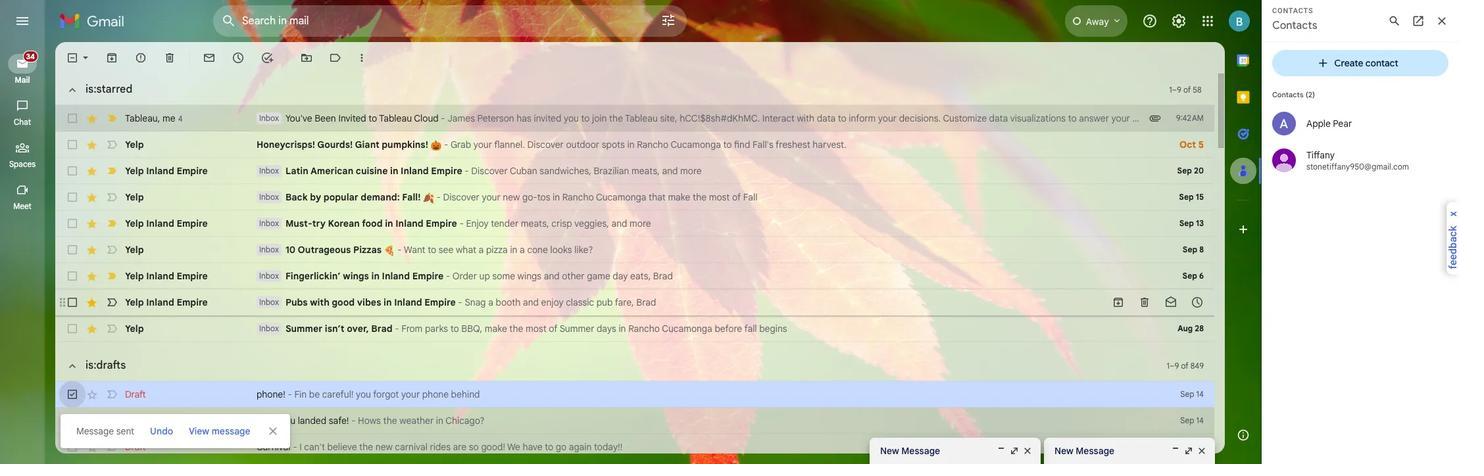 Task type: vqa. For each thing, say whether or not it's contained in the screenshot.
Draft for phone!
yes



Task type: locate. For each thing, give the bounding box(es) containing it.
4 inbox from the top
[[259, 218, 279, 228]]

0 vertical spatial you
[[564, 113, 579, 124]]

a right the 'what'
[[479, 244, 484, 256]]

1 draft from the top
[[125, 389, 146, 401]]

1 vertical spatial with
[[310, 297, 330, 309]]

2 vertical spatial draft
[[125, 441, 146, 453]]

0 vertical spatial sep 14
[[1181, 389, 1204, 399]]

None checkbox
[[66, 51, 79, 64], [66, 112, 79, 125], [66, 138, 79, 151], [66, 217, 79, 230], [66, 270, 79, 283], [66, 296, 79, 309], [66, 388, 79, 401], [66, 51, 79, 64], [66, 112, 79, 125], [66, 138, 79, 151], [66, 217, 79, 230], [66, 270, 79, 283], [66, 296, 79, 309], [66, 388, 79, 401]]

1 vertical spatial draft
[[125, 415, 146, 427]]

labels image
[[329, 51, 342, 64]]

58
[[1193, 85, 1202, 94]]

close image right pop out image
[[1022, 446, 1033, 457]]

row
[[55, 105, 1279, 132], [55, 132, 1214, 158], [55, 158, 1214, 184], [55, 184, 1214, 211], [55, 211, 1214, 237], [55, 237, 1214, 263], [55, 263, 1214, 289], [55, 289, 1214, 316], [55, 316, 1214, 342], [55, 382, 1214, 408], [55, 408, 1214, 434], [55, 434, 1214, 461]]

1 horizontal spatial new message
[[1055, 445, 1115, 457]]

go
[[556, 441, 567, 453]]

2 vertical spatial 14
[[1196, 442, 1204, 452]]

today!!
[[594, 441, 623, 453]]

0 horizontal spatial new
[[880, 445, 899, 457]]

brazilian
[[594, 165, 629, 177]]

i
[[299, 441, 302, 453]]

1 horizontal spatial new
[[1055, 445, 1074, 457]]

aug for from parks to bbq, make the most of summer days in rancho cucamonga before  fall begins͏ ͏ ͏ ͏ ͏ ͏͏ ͏ ͏ ͏ ͏ ͏͏ ͏ ͏ ͏ ͏ ͏͏ ͏ ͏ ͏ ͏ ͏͏ ͏ ͏ ͏ ͏ ͏͏ ͏ ͏ ͏ ͏  ͏͏ ͏ ͏ ͏ ͏ ͏͏ ͏ ͏ ͏ ͏ ͏͏ ͏ ͏ ͏ ͏ ͏͏ ͏ ͏ ͏ ͏ ͏͏ ͏ ͏
[[1178, 324, 1193, 334]]

parks
[[425, 323, 448, 335]]

new
[[503, 191, 520, 203], [375, 441, 393, 453]]

3 draft from the top
[[125, 441, 146, 453]]

carnival
[[257, 441, 291, 453]]

make
[[668, 191, 690, 203], [485, 323, 507, 335]]

– for is:starred
[[1172, 85, 1177, 94]]

0 horizontal spatial summer
[[285, 323, 323, 335]]

1 new from the left
[[880, 445, 899, 457]]

inbox left 10
[[259, 245, 279, 255]]

0 vertical spatial draft
[[125, 389, 146, 401]]

1 vertical spatial 1
[[1167, 361, 1170, 371]]

12 row from the top
[[55, 434, 1214, 461]]

14 for carnival - i can't believe the new carnival rides are so good! we have to go again  today!!
[[1196, 442, 1204, 452]]

meet heading
[[0, 201, 45, 212]]

1 new message from the left
[[880, 445, 940, 457]]

9
[[1177, 85, 1181, 94], [1175, 361, 1179, 371]]

data up harvest.͏
[[817, 113, 836, 124]]

with right pubs
[[310, 297, 330, 309]]

-
[[441, 113, 445, 124], [444, 139, 448, 151], [465, 165, 469, 177], [436, 191, 441, 203], [459, 218, 464, 230], [397, 244, 402, 256], [446, 270, 450, 282], [458, 297, 462, 309], [395, 323, 399, 335], [288, 389, 292, 401], [351, 415, 356, 427], [293, 441, 297, 453]]

in right tos
[[553, 191, 560, 203]]

meats,
[[632, 165, 660, 177], [521, 218, 549, 230]]

0 vertical spatial discover
[[527, 139, 564, 151]]

sep 14
[[1181, 389, 1204, 399], [1181, 416, 1204, 426], [1181, 442, 1204, 452]]

–
[[1172, 85, 1177, 94], [1170, 361, 1175, 371]]

can't
[[304, 441, 325, 453]]

Search in mail search field
[[213, 5, 687, 37]]

and up - discover your new go-tos in rancho cucamonga that make the most of fall͏ ͏  ͏ ͏ ͏ ͏͏ ͏ ͏ ͏ ͏ ͏͏ ͏ ͏ ͏ ͏ ͏͏ ͏ ͏ ͏ ͏ ͏͏ ͏ ͏ ͏ ͏ ͏͏ ͏ ͏ ͏ ͏ ͏͏ ͏ ͏ ͏ ͏ ͏͏  ͏ ͏ ͏ ͏ ͏͏ ͏ ͏ ͏ ͏ ͏͏ ͏ ͏ ͏ ͏ ͏͏ ͏ ͏ ͏ ͏ ͏͏ ͏ ͏ ͏ ͏ at top
[[662, 165, 678, 177]]

brad right fare,
[[636, 297, 656, 309]]

0 horizontal spatial more
[[630, 218, 651, 230]]

tableau
[[125, 112, 158, 124], [379, 113, 412, 124], [625, 113, 658, 124]]

view
[[189, 426, 209, 438]]

1 horizontal spatial new
[[503, 191, 520, 203]]

0 vertical spatial most
[[709, 191, 730, 203]]

navigation containing mail
[[0, 42, 46, 464]]

1 inbox from the top
[[259, 113, 279, 123]]

1 for is:starred
[[1169, 85, 1172, 94]]

inbox inside inbox fingerlickin' wings in inland empire - order up some wings and other game day eats, brad ͏ ͏ ͏ ͏ ͏ ͏ ͏ ͏ ͏ ͏ ͏ ͏ ͏  ͏ ͏ ͏ ͏ ͏ ͏ ͏ ͏ ͏ ͏ ͏ ͏ ͏ ͏ ͏ ͏ ͏ ͏ ͏ ͏ ͏ ͏ ͏ ͏ ͏ ͏ ͏ ͏ ͏ ͏ ͏ ͏ ͏ ͏ ͏ ͏ ͏ ͏  ͏ ͏ ͏ ͏ ͏ ͏ ͏ ͏ ͏ ͏ ͏ ͏ ͏ ͏ ͏ ͏ ͏ ͏ ͏ ͏ ͏ ͏ ͏ ͏ ͏
[[259, 271, 279, 281]]

weather
[[399, 415, 434, 427]]

2 new message from the left
[[1055, 445, 1115, 457]]

1 horizontal spatial wings
[[518, 270, 541, 282]]

9 left 849
[[1175, 361, 1179, 371]]

1 vertical spatial new
[[375, 441, 393, 453]]

in right spots
[[627, 139, 635, 151]]

inbox inside inbox pubs with good vibes in inland empire - snag a booth and enjoy classic pub fare, brad ͏ ͏ ͏ ͏ ͏ ͏ ͏ ͏ ͏ ͏ ͏ ͏ ͏ ͏ ͏  ͏ ͏ ͏ ͏ ͏ ͏ ͏ ͏ ͏ ͏ ͏ ͏ ͏ ͏ ͏ ͏ ͏ ͏ ͏ ͏ ͏ ͏ ͏ ͏ ͏ ͏ ͏ ͏ ͏ ͏ ͏ ͏ ͏ ͏ ͏ ͏ ͏ ͏  ͏ ͏ ͏ ͏ ͏ ͏ ͏ ͏ ͏ ͏ ͏ ͏ ͏ ͏ ͏ ͏ ͏ ͏ ͏ ͏ ͏ ͏ ͏ ͏ ͏
[[259, 297, 279, 307]]

inbox left fingerlickin'
[[259, 271, 279, 281]]

0 horizontal spatial meats,
[[521, 218, 549, 230]]

– left 849
[[1170, 361, 1175, 371]]

yelp inland empire for fingerlickin'
[[125, 270, 208, 282]]

days
[[597, 323, 616, 335]]

5 yelp from the top
[[125, 244, 144, 256]]

must-
[[285, 218, 312, 230]]

0 vertical spatial –
[[1172, 85, 1177, 94]]

1 horizontal spatial meats,
[[632, 165, 660, 177]]

most for summer
[[526, 323, 547, 335]]

close image
[[1022, 446, 1033, 457], [1197, 446, 1207, 457]]

fall!
[[402, 191, 421, 203]]

draft for phone!
[[125, 389, 146, 401]]

draft down sent
[[125, 441, 146, 453]]

1 horizontal spatial you
[[356, 389, 371, 401]]

1 horizontal spatial with
[[797, 113, 815, 124]]

0 vertical spatial aug
[[1177, 297, 1192, 307]]

yelp inland empire
[[125, 165, 208, 177], [125, 218, 208, 230], [125, 270, 208, 282], [125, 297, 208, 309]]

invited
[[338, 113, 366, 124]]

new left go-
[[503, 191, 520, 203]]

0 vertical spatial make
[[668, 191, 690, 203]]

message
[[212, 426, 250, 438]]

None checkbox
[[66, 164, 79, 178], [66, 191, 79, 204], [66, 243, 79, 257], [66, 322, 79, 336], [66, 441, 79, 454], [66, 164, 79, 178], [66, 191, 79, 204], [66, 243, 79, 257], [66, 322, 79, 336], [66, 441, 79, 454]]

6 yelp from the top
[[125, 270, 144, 282]]

inbox left back
[[259, 192, 279, 202]]

popular
[[324, 191, 358, 203]]

6 inbox from the top
[[259, 271, 279, 281]]

in
[[627, 139, 635, 151], [390, 165, 398, 177], [553, 191, 560, 203], [385, 218, 393, 230], [510, 244, 517, 256], [371, 270, 380, 282], [384, 297, 392, 309], [619, 323, 626, 335], [436, 415, 443, 427]]

new for minimize icon
[[880, 445, 899, 457]]

0 horizontal spatial tableau
[[125, 112, 158, 124]]

aug left 30 on the bottom right of the page
[[1177, 297, 1192, 307]]

0 vertical spatial 9
[[1177, 85, 1181, 94]]

1 vertical spatial 14
[[1196, 416, 1204, 426]]

1 vertical spatial more
[[630, 218, 651, 230]]

your right grab
[[474, 139, 492, 151]]

back
[[285, 191, 308, 203]]

in right days
[[619, 323, 626, 335]]

0 vertical spatial 1
[[1169, 85, 1172, 94]]

2 close image from the left
[[1197, 446, 1207, 457]]

1 vertical spatial most
[[526, 323, 547, 335]]

most for fall͏
[[709, 191, 730, 203]]

1 data from the left
[[817, 113, 836, 124]]

cucamonga down hcc!$8sh#dkhmc.
[[671, 139, 721, 151]]

and left other
[[544, 270, 560, 282]]

sep 14 for hope you landed safe! - hows the weather in chicago?
[[1181, 416, 1204, 426]]

1 vertical spatial cucamonga
[[596, 191, 646, 203]]

spaces heading
[[0, 159, 45, 170]]

4 yelp inland empire from the top
[[125, 297, 208, 309]]

bbq,
[[461, 323, 482, 335]]

gmail image
[[59, 8, 131, 34]]

1 for is:drafts
[[1167, 361, 1170, 371]]

meats, up cone
[[521, 218, 549, 230]]

delete image
[[163, 51, 176, 64]]

inbox left you've
[[259, 113, 279, 123]]

food
[[362, 218, 383, 230]]

new left carnival on the bottom
[[375, 441, 393, 453]]

inbox left isn't
[[259, 324, 279, 334]]

game
[[587, 270, 610, 282]]

fin
[[294, 389, 307, 401]]

13
[[1196, 218, 1204, 228]]

brad right over,
[[371, 323, 392, 335]]

cucamonga down brazilian
[[596, 191, 646, 203]]

3 14 from the top
[[1196, 442, 1204, 452]]

inbox for you've
[[259, 113, 279, 123]]

2 horizontal spatial message
[[1076, 445, 1115, 457]]

fingerlickin'
[[285, 270, 341, 282]]

1 close image from the left
[[1022, 446, 1033, 457]]

2 14 from the top
[[1196, 416, 1204, 426]]

alert
[[21, 30, 1241, 449]]

͏͏
[[856, 139, 858, 151], [868, 139, 870, 151], [880, 139, 882, 151], [891, 139, 894, 151], [903, 139, 906, 151], [915, 139, 917, 151], [927, 139, 929, 151], [939, 139, 941, 151], [950, 139, 953, 151], [767, 191, 769, 203], [779, 191, 781, 203], [791, 191, 793, 203], [802, 191, 805, 203], [814, 191, 816, 203], [826, 191, 828, 203], [838, 191, 840, 203], [849, 191, 852, 203], [861, 191, 864, 203], [873, 191, 875, 203], [885, 191, 887, 203], [614, 244, 617, 256], [626, 244, 629, 256], [650, 244, 652, 256], [673, 244, 676, 256], [697, 244, 699, 256], [761, 244, 763, 256], [797, 323, 799, 335], [809, 323, 811, 335], [820, 323, 823, 335], [832, 323, 834, 335], [844, 323, 846, 335], [856, 323, 858, 335], [867, 323, 870, 335], [879, 323, 882, 335], [891, 323, 893, 335], [903, 323, 905, 335]]

view message
[[189, 426, 250, 438]]

rancho down inbox latin american cuisine in inland empire - discover cuban sandwiches, brazilian meats, and more ͏ ͏ ͏ ͏ ͏ ͏ ͏ ͏ ͏ ͏ ͏  ͏ ͏ ͏ ͏ ͏ ͏ ͏ ͏ ͏ ͏ ͏ ͏ ͏ ͏ ͏ ͏ ͏ ͏ ͏ ͏ ͏ ͏ ͏ ͏ ͏ ͏ ͏ ͏ ͏ ͏ ͏ ͏ ͏ ͏ ͏ ͏ ͏ ͏  ͏ ͏ ͏ ͏ ͏ ͏ ͏ ͏ ͏ ͏ ͏ ͏ ͏ ͏ ͏ ͏ ͏ ͏ ͏ ͏ ͏ ͏ ͏ ͏ ͏
[[562, 191, 594, 203]]

to left "see"
[[428, 244, 436, 256]]

mark as unread image
[[203, 51, 216, 64]]

veggies,
[[574, 218, 609, 230]]

sep for 2nd row from the bottom
[[1181, 416, 1194, 426]]

you right invited
[[564, 113, 579, 124]]

inbox left latin in the top of the page
[[259, 166, 279, 176]]

15
[[1196, 192, 1204, 202]]

2 yelp inland empire from the top
[[125, 218, 208, 230]]

eats,
[[630, 270, 651, 282]]

is:drafts button
[[59, 353, 131, 379]]

🍂 image
[[423, 193, 434, 204]]

0 horizontal spatial make
[[485, 323, 507, 335]]

1 left 849
[[1167, 361, 1170, 371]]

inbox left must-
[[259, 218, 279, 228]]

7 inbox from the top
[[259, 297, 279, 307]]

rancho down the site,
[[637, 139, 669, 151]]

– left 58
[[1172, 85, 1177, 94]]

3 yelp from the top
[[125, 191, 144, 203]]

wings
[[343, 270, 369, 282], [518, 270, 541, 282]]

settings image
[[1171, 13, 1187, 29]]

0 vertical spatial rancho
[[637, 139, 669, 151]]

1 vertical spatial 9
[[1175, 361, 1179, 371]]

mail heading
[[0, 75, 45, 86]]

1 horizontal spatial summer
[[560, 323, 594, 335]]

a left cone
[[520, 244, 525, 256]]

data right 'customize'
[[989, 113, 1008, 124]]

1 vertical spatial make
[[485, 323, 507, 335]]

0 vertical spatial 14
[[1196, 389, 1204, 399]]

0 horizontal spatial wings
[[343, 270, 369, 282]]

cloud
[[414, 113, 439, 124]]

2 inbox from the top
[[259, 166, 279, 176]]

empire
[[177, 165, 208, 177], [431, 165, 462, 177], [177, 218, 208, 230], [426, 218, 457, 230], [177, 270, 208, 282], [412, 270, 444, 282], [177, 297, 208, 309], [425, 297, 456, 309]]

tab list
[[1225, 42, 1262, 417]]

you left forgot
[[356, 389, 371, 401]]

we
[[507, 441, 520, 453]]

with right interact
[[797, 113, 815, 124]]

snag
[[465, 297, 486, 309]]

go-
[[522, 191, 537, 203]]

cucamonga left before
[[662, 323, 712, 335]]

phone
[[422, 389, 449, 401]]

discover up enjoy
[[443, 191, 480, 203]]

1 vertical spatial you
[[356, 389, 371, 401]]

0 vertical spatial meats,
[[632, 165, 660, 177]]

chat heading
[[0, 117, 45, 128]]

0 horizontal spatial most
[[526, 323, 547, 335]]

fall͏
[[743, 191, 758, 203]]

7 row from the top
[[55, 263, 1214, 289]]

2 data from the left
[[989, 113, 1008, 124]]

1 yelp inland empire from the top
[[125, 165, 208, 177]]

- down grab
[[465, 165, 469, 177]]

so
[[469, 441, 479, 453]]

8 inbox from the top
[[259, 324, 279, 334]]

close image right pop out icon
[[1197, 446, 1207, 457]]

more down - grab your flannel. discover outdoor spots in rancho cucamonga to find  fall's freshest harvest.͏ ͏ ͏ ͏ ͏ ͏͏ ͏ ͏ ͏ ͏ ͏͏ ͏ ͏ ͏ ͏ ͏͏ ͏ ͏ ͏ ͏ ͏͏ ͏ ͏ ͏  ͏ ͏͏ ͏ ͏ ͏ ͏ ͏͏ ͏ ͏ ͏ ͏ ͏͏ ͏ ͏ ͏ ͏ ͏͏ ͏ ͏ ͏ ͏ ͏͏ ͏
[[680, 165, 702, 177]]

make right bbq,
[[485, 323, 507, 335]]

james
[[448, 113, 475, 124]]

discover down invited
[[527, 139, 564, 151]]

inbox for summer
[[259, 324, 279, 334]]

up
[[479, 270, 490, 282]]

close image for pop out image
[[1022, 446, 1033, 457]]

inbox inside inbox must-try korean food in inland empire - enjoy tender meats, crisp veggies, and more ͏ ͏ ͏ ͏ ͏ ͏ ͏ ͏ ͏ ͏ ͏ ͏ ͏ ͏ ͏ ͏  ͏ ͏ ͏ ͏ ͏ ͏ ͏ ͏ ͏ ͏ ͏ ͏ ͏ ͏ ͏ ͏ ͏ ͏ ͏ ͏ ͏ ͏ ͏ ͏ ͏ ͏ ͏ ͏ ͏ ͏ ͏ ͏ ͏ ͏ ͏ ͏ ͏ ͏  ͏ ͏ ͏ ͏ ͏ ͏ ͏ ͏ ͏ ͏ ͏ ͏ ͏ ͏ ͏ ͏ ͏ ͏ ͏ ͏ ͏ ͏ ͏ ͏ ͏
[[259, 218, 279, 228]]

2 vertical spatial sep 14
[[1181, 442, 1204, 452]]

1 – 9 of 849
[[1167, 361, 1204, 371]]

1 horizontal spatial more
[[680, 165, 702, 177]]

inbox inside inbox summer isn't over, brad - from parks to bbq, make the most of summer days in rancho cucamonga before  fall begins͏ ͏ ͏ ͏ ͏ ͏͏ ͏ ͏ ͏ ͏ ͏͏ ͏ ͏ ͏ ͏ ͏͏ ͏ ͏ ͏ ͏ ͏͏ ͏ ͏ ͏ ͏ ͏͏ ͏ ͏ ͏ ͏  ͏͏ ͏ ͏ ͏ ͏ ͏͏ ͏ ͏ ͏ ͏ ͏͏ ͏ ͏ ͏ ͏ ͏͏ ͏ ͏ ͏ ͏ ͏͏ ͏ ͏
[[259, 324, 279, 334]]

rancho down fare,
[[628, 323, 660, 335]]

outdoor
[[566, 139, 599, 151]]

- left order
[[446, 270, 450, 282]]

1 sep 14 from the top
[[1181, 389, 1204, 399]]

navigation
[[0, 42, 46, 464]]

1 vertical spatial –
[[1170, 361, 1175, 371]]

report spam image
[[134, 51, 147, 64]]

wings down pizzas
[[343, 270, 369, 282]]

be
[[309, 389, 320, 401]]

1 left 58
[[1169, 85, 1172, 94]]

2 draft from the top
[[125, 415, 146, 427]]

me
[[163, 112, 175, 124]]

0 horizontal spatial close image
[[1022, 446, 1033, 457]]

new for minimize image
[[1055, 445, 1074, 457]]

you right hope
[[280, 415, 295, 427]]

order
[[452, 270, 477, 282]]

discover down 'flannel.'
[[471, 165, 508, 177]]

aug for snag a booth and enjoy classic pub fare, brad ͏ ͏ ͏ ͏ ͏ ͏ ͏ ͏ ͏ ͏ ͏ ͏ ͏ ͏ ͏  ͏ ͏ ͏ ͏ ͏ ͏ ͏ ͏ ͏ ͏ ͏ ͏ ͏ ͏ ͏ ͏ ͏ ͏ ͏ ͏ ͏ ͏ ͏ ͏ ͏ ͏ ͏ ͏ ͏ ͏ ͏ ͏ ͏ ͏ ͏ ͏ ͏ ͏  ͏ ͏ ͏ ͏ ͏ ͏ ͏ ͏ ͏ ͏ ͏ ͏ ͏ ͏ ͏ ͏ ͏ ͏ ͏ ͏ ͏ ͏ ͏ ͏ ͏
[[1177, 297, 1192, 307]]

tableau left me
[[125, 112, 158, 124]]

fall's
[[753, 139, 774, 151]]

3 row from the top
[[55, 158, 1214, 184]]

classic
[[566, 297, 594, 309]]

careful!
[[322, 389, 354, 401]]

1 horizontal spatial data
[[989, 113, 1008, 124]]

1 vertical spatial aug
[[1178, 324, 1193, 334]]

of left 849
[[1181, 361, 1189, 371]]

put
[[1265, 113, 1279, 124]]

a right 'snag'
[[488, 297, 493, 309]]

sep 14 for phone! - fin be careful! you forgot your phone behind
[[1181, 389, 1204, 399]]

add to tasks image
[[261, 51, 274, 64]]

landed
[[298, 415, 326, 427]]

sep for ninth row from the bottom of the page
[[1179, 192, 1194, 202]]

0 vertical spatial with
[[797, 113, 815, 124]]

1 horizontal spatial make
[[668, 191, 690, 203]]

honeycrisps!
[[257, 139, 315, 151]]

make for that
[[668, 191, 690, 203]]

the down booth
[[509, 323, 523, 335]]

cuisine
[[356, 165, 388, 177]]

inbox left pubs
[[259, 297, 279, 307]]

7 yelp from the top
[[125, 297, 144, 309]]

aug 30
[[1177, 297, 1204, 307]]

aug
[[1177, 297, 1192, 307], [1178, 324, 1193, 334]]

- left from
[[395, 323, 399, 335]]

tableau up pumpkins!
[[379, 113, 412, 124]]

1
[[1169, 85, 1172, 94], [1167, 361, 1170, 371]]

inbox inside inbox latin american cuisine in inland empire - discover cuban sandwiches, brazilian meats, and more ͏ ͏ ͏ ͏ ͏ ͏ ͏ ͏ ͏ ͏ ͏  ͏ ͏ ͏ ͏ ͏ ͏ ͏ ͏ ͏ ͏ ͏ ͏ ͏ ͏ ͏ ͏ ͏ ͏ ͏ ͏ ͏ ͏ ͏ ͏ ͏ ͏ ͏ ͏ ͏ ͏ ͏ ͏ ͏ ͏ ͏ ͏ ͏ ͏  ͏ ͏ ͏ ͏ ͏ ͏ ͏ ͏ ͏ ͏ ͏ ͏ ͏ ͏ ͏ ͏ ͏ ͏ ͏ ͏ ͏ ͏ ͏ ͏ ͏
[[259, 166, 279, 176]]

new message for minimize icon
[[880, 445, 940, 457]]

make right that
[[668, 191, 690, 203]]

0 horizontal spatial new message
[[880, 445, 940, 457]]

looks
[[550, 244, 572, 256]]

2 sep 14 from the top
[[1181, 416, 1204, 426]]

2 new from the left
[[1055, 445, 1074, 457]]

most down inbox pubs with good vibes in inland empire - snag a booth and enjoy classic pub fare, brad ͏ ͏ ͏ ͏ ͏ ͏ ͏ ͏ ͏ ͏ ͏ ͏ ͏ ͏ ͏  ͏ ͏ ͏ ͏ ͏ ͏ ͏ ͏ ͏ ͏ ͏ ͏ ͏ ͏ ͏ ͏ ͏ ͏ ͏ ͏ ͏ ͏ ͏ ͏ ͏ ͏ ͏ ͏ ͏ ͏ ͏ ͏ ͏ ͏ ͏ ͏ ͏ ͏  ͏ ͏ ͏ ͏ ͏ ͏ ͏ ͏ ͏ ͏ ͏ ͏ ͏ ͏ ͏ ͏ ͏ ͏ ͏ ͏ ͏ ͏ ͏ ͏ ͏
[[526, 323, 547, 335]]

forgot
[[373, 389, 399, 401]]

brad right eats, at the left of the page
[[653, 270, 673, 282]]

1 vertical spatial sep 14
[[1181, 416, 1204, 426]]

1 vertical spatial rancho
[[562, 191, 594, 203]]

to left bbq,
[[450, 323, 459, 335]]

draft right not important "switch"
[[125, 415, 146, 427]]

snooze image
[[232, 51, 245, 64]]

- right the "🍂" image
[[436, 191, 441, 203]]

wings right some
[[518, 270, 541, 282]]

and right veggies,
[[611, 218, 627, 230]]

3 sep 14 from the top
[[1181, 442, 1204, 452]]

3 yelp inland empire from the top
[[125, 270, 208, 282]]

most left fall͏
[[709, 191, 730, 203]]

849
[[1191, 361, 1204, 371]]

toolbar
[[1105, 243, 1211, 257]]

0 horizontal spatial data
[[817, 113, 836, 124]]

🍕 image
[[384, 245, 395, 256]]

14
[[1196, 389, 1204, 399], [1196, 416, 1204, 426], [1196, 442, 1204, 452]]

sep
[[1177, 166, 1192, 176], [1179, 192, 1194, 202], [1179, 218, 1194, 228], [1183, 271, 1197, 281], [1181, 389, 1194, 399], [1181, 416, 1194, 426], [1181, 442, 1194, 452]]

1 row from the top
[[55, 105, 1279, 132]]

from
[[401, 323, 423, 335]]

sep for 10th row from the bottom
[[1177, 166, 1192, 176]]

undo
[[150, 426, 173, 438]]

side panel section
[[1225, 42, 1262, 454]]

1 vertical spatial meats,
[[521, 218, 549, 230]]

1 horizontal spatial message
[[902, 445, 940, 457]]

like?
[[574, 244, 593, 256]]

to left inform
[[838, 113, 847, 124]]

9 left 58
[[1177, 85, 1181, 94]]

draft for hope you landed safe!
[[125, 415, 146, 427]]

giant
[[355, 139, 379, 151]]

1 horizontal spatial close image
[[1197, 446, 1207, 457]]

booth
[[496, 297, 521, 309]]

3 inbox from the top
[[259, 192, 279, 202]]

inbox inside inbox you've been invited to tableau cloud - james peterson has invited you to join the tableau site, hcc!$8sh#dkhmc.  interact with data to inform your decisions. customize data visualizations  to answer your questions. share discoveries to put
[[259, 113, 279, 123]]

main content
[[55, 42, 1279, 464]]

peterson
[[477, 113, 514, 124]]

aug left 28
[[1178, 324, 1193, 334]]

your up tender
[[482, 191, 501, 203]]

your right answer
[[1112, 113, 1130, 124]]

– for is:drafts
[[1170, 361, 1175, 371]]

11 row from the top
[[55, 408, 1214, 434]]

in right cuisine
[[390, 165, 398, 177]]

0 horizontal spatial you
[[280, 415, 295, 427]]

inbox for latin
[[259, 166, 279, 176]]

1 horizontal spatial most
[[709, 191, 730, 203]]

1 14 from the top
[[1196, 389, 1204, 399]]

more down that
[[630, 218, 651, 230]]

customize
[[943, 113, 987, 124]]

tableau left the site,
[[625, 113, 658, 124]]



Task type: describe. For each thing, give the bounding box(es) containing it.
try
[[312, 218, 326, 230]]

make for bbq,
[[485, 323, 507, 335]]

pubs
[[285, 297, 308, 309]]

back by popular demand: fall!
[[285, 191, 423, 203]]

draft for carnival
[[125, 441, 146, 453]]

,
[[158, 112, 160, 124]]

some
[[492, 270, 515, 282]]

9 for is:starred
[[1177, 85, 1181, 94]]

- want to see what a pizza in a cone looks like? ͏ ͏ ͏ ͏ ͏ ͏ ͏ ͏ ͏ ͏͏ ͏ ͏ ͏ ͏  ͏͏ ͏ ͏ ͏ ͏ ͏ ͏ ͏ ͏ ͏ ͏͏ ͏ ͏ ͏ ͏ ͏ ͏ ͏ ͏ ͏ ͏͏ ͏ ͏ ͏ ͏ ͏ ͏ ͏ ͏ ͏ ͏͏ ͏ ͏ ͏ ͏ ͏  ͏ ͏ ͏ ͏ ͏ ͏ ͏ ͏ ͏ ͏ ͏ ͏ ͏ ͏ ͏ ͏ ͏ ͏ ͏ ͏ ͏ ͏͏ ͏ ͏
[[395, 244, 768, 256]]

new message for minimize image
[[1055, 445, 1115, 457]]

- discover your new go-tos in rancho cucamonga that make the most of fall͏ ͏  ͏ ͏ ͏ ͏͏ ͏ ͏ ͏ ͏ ͏͏ ͏ ͏ ͏ ͏ ͏͏ ͏ ͏ ͏ ͏ ͏͏ ͏ ͏ ͏ ͏ ͏͏ ͏ ͏ ͏ ͏ ͏͏ ͏ ͏ ͏ ͏ ͏͏  ͏ ͏ ͏ ͏ ͏͏ ͏ ͏ ͏ ͏ ͏͏ ͏ ͏ ͏ ͏ ͏͏ ͏ ͏ ͏ ͏ ͏͏ ͏ ͏ ͏ ͏
[[434, 191, 897, 203]]

0 horizontal spatial with
[[310, 297, 330, 309]]

9 for is:drafts
[[1175, 361, 1179, 371]]

isn't
[[325, 323, 344, 335]]

inbox latin american cuisine in inland empire - discover cuban sandwiches, brazilian meats, and more ͏ ͏ ͏ ͏ ͏ ͏ ͏ ͏ ͏ ͏ ͏  ͏ ͏ ͏ ͏ ͏ ͏ ͏ ͏ ͏ ͏ ͏ ͏ ͏ ͏ ͏ ͏ ͏ ͏ ͏ ͏ ͏ ͏ ͏ ͏ ͏ ͏ ͏ ͏ ͏ ͏ ͏ ͏ ͏ ͏ ͏ ͏ ͏ ͏  ͏ ͏ ͏ ͏ ͏ ͏ ͏ ͏ ͏ ͏ ͏ ͏ ͏ ͏ ͏ ͏ ͏ ͏ ͏ ͏ ͏ ͏ ͏ ͏ ͏
[[259, 165, 876, 177]]

10 row from the top
[[55, 382, 1214, 408]]

believe
[[327, 441, 357, 453]]

1 vertical spatial discover
[[471, 165, 508, 177]]

more image
[[355, 51, 368, 64]]

day
[[613, 270, 628, 282]]

sep for 3rd row from the bottom
[[1181, 389, 1194, 399]]

carnival
[[395, 441, 428, 453]]

1 summer from the left
[[285, 323, 323, 335]]

tos
[[537, 191, 550, 203]]

- left i
[[293, 441, 297, 453]]

5 row from the top
[[55, 211, 1214, 237]]

to right invited
[[369, 113, 377, 124]]

🎃 image
[[431, 140, 442, 151]]

is:starred
[[86, 83, 132, 96]]

your right forgot
[[401, 389, 420, 401]]

pop out image
[[1184, 446, 1194, 457]]

enjoy
[[466, 218, 489, 230]]

other
[[562, 270, 585, 282]]

2 horizontal spatial tableau
[[625, 113, 658, 124]]

cuban
[[510, 165, 537, 177]]

of left 58
[[1184, 85, 1191, 94]]

2 vertical spatial you
[[280, 415, 295, 427]]

that
[[649, 191, 666, 203]]

4 row from the top
[[55, 184, 1214, 211]]

tableau , me 4
[[125, 112, 183, 124]]

14 for phone! - fin be careful! you forgot your phone behind
[[1196, 389, 1204, 399]]

sep 6
[[1183, 271, 1204, 281]]

chat
[[14, 117, 31, 127]]

enjoy
[[541, 297, 564, 309]]

0 horizontal spatial new
[[375, 441, 393, 453]]

4 yelp from the top
[[125, 218, 144, 230]]

9 row from the top
[[55, 316, 1214, 342]]

28
[[1195, 324, 1204, 334]]

site,
[[660, 113, 677, 124]]

2 vertical spatial rancho
[[628, 323, 660, 335]]

alert containing message sent
[[21, 30, 1241, 449]]

archive image
[[105, 51, 118, 64]]

2 vertical spatial discover
[[443, 191, 480, 203]]

5
[[1199, 139, 1204, 151]]

0 vertical spatial new
[[503, 191, 520, 203]]

Search in mail text field
[[242, 14, 624, 28]]

to left answer
[[1068, 113, 1077, 124]]

to left 'go'
[[545, 441, 553, 453]]

10
[[285, 244, 296, 256]]

american
[[310, 165, 353, 177]]

2 yelp from the top
[[125, 165, 144, 177]]

to left put
[[1254, 113, 1263, 124]]

move to image
[[300, 51, 313, 64]]

of down enjoy
[[549, 323, 558, 335]]

to left join
[[581, 113, 590, 124]]

yelp inland empire for latin
[[125, 165, 208, 177]]

tender
[[491, 218, 519, 230]]

rides
[[430, 441, 451, 453]]

message sent
[[76, 426, 134, 438]]

you've
[[285, 113, 312, 124]]

sandwiches,
[[540, 165, 591, 177]]

toolbar inside row
[[1105, 243, 1211, 257]]

visualizations
[[1010, 113, 1066, 124]]

1 wings from the left
[[343, 270, 369, 282]]

2 vertical spatial brad
[[371, 323, 392, 335]]

- left 'snag'
[[458, 297, 462, 309]]

0 vertical spatial more
[[680, 165, 702, 177]]

the right hows
[[383, 415, 397, 427]]

8 yelp from the top
[[125, 323, 144, 335]]

mail
[[15, 75, 30, 85]]

1 yelp from the top
[[125, 139, 144, 151]]

sep for first row from the bottom
[[1181, 442, 1194, 452]]

hope
[[257, 415, 278, 427]]

- left fin
[[288, 389, 292, 401]]

sep for 5th row from the top
[[1179, 218, 1194, 228]]

14 for hope you landed safe! - hows the weather in chicago?
[[1196, 416, 1204, 426]]

latin
[[285, 165, 308, 177]]

inbox must-try korean food in inland empire - enjoy tender meats, crisp veggies, and more ͏ ͏ ͏ ͏ ͏ ͏ ͏ ͏ ͏ ͏ ͏ ͏ ͏ ͏ ͏ ͏  ͏ ͏ ͏ ͏ ͏ ͏ ͏ ͏ ͏ ͏ ͏ ͏ ͏ ͏ ͏ ͏ ͏ ͏ ͏ ͏ ͏ ͏ ͏ ͏ ͏ ͏ ͏ ͏ ͏ ͏ ͏ ͏ ͏ ͏ ͏ ͏ ͏ ͏  ͏ ͏ ͏ ͏ ͏ ͏ ͏ ͏ ͏ ͏ ͏ ͏ ͏ ͏ ͏ ͏ ͏ ͏ ͏ ͏ ͏ ͏ ͏ ͏ ͏
[[259, 218, 837, 230]]

cone
[[527, 244, 548, 256]]

main content containing is:starred
[[55, 42, 1279, 464]]

in right pizza
[[510, 244, 517, 256]]

hope you landed safe! - hows the weather in chicago?
[[257, 415, 485, 427]]

discoveries
[[1204, 113, 1252, 124]]

phone! - fin be careful! you forgot your phone behind
[[257, 389, 480, 401]]

9:42 am
[[1176, 113, 1204, 123]]

1 horizontal spatial tableau
[[379, 113, 412, 124]]

invited
[[534, 113, 561, 124]]

0 horizontal spatial a
[[479, 244, 484, 256]]

2 summer from the left
[[560, 323, 594, 335]]

1 horizontal spatial a
[[488, 297, 493, 309]]

2 horizontal spatial you
[[564, 113, 579, 124]]

the right join
[[609, 113, 623, 124]]

sep for sixth row from the bottom
[[1183, 271, 1197, 281]]

interact
[[762, 113, 795, 124]]

message for minimize image
[[1076, 445, 1115, 457]]

freshest
[[776, 139, 810, 151]]

0 horizontal spatial message
[[76, 426, 114, 438]]

have
[[523, 441, 543, 453]]

hcc!$8sh#dkhmc.
[[680, 113, 760, 124]]

0 vertical spatial cucamonga
[[671, 139, 721, 151]]

message for minimize icon
[[902, 445, 940, 457]]

- right cloud
[[441, 113, 445, 124]]

close image for pop out icon
[[1197, 446, 1207, 457]]

questions.
[[1133, 113, 1176, 124]]

5 inbox from the top
[[259, 245, 279, 255]]

2 horizontal spatial a
[[520, 244, 525, 256]]

of left fall͏
[[732, 191, 741, 203]]

- grab your flannel. discover outdoor spots in rancho cucamonga to find  fall's freshest harvest.͏ ͏ ͏ ͏ ͏ ͏͏ ͏ ͏ ͏ ͏ ͏͏ ͏ ͏ ͏ ͏ ͏͏ ͏ ͏ ͏ ͏ ͏͏ ͏ ͏ ͏  ͏ ͏͏ ͏ ͏ ͏ ͏ ͏͏ ͏ ͏ ͏ ͏ ͏͏ ͏ ͏ ͏ ͏ ͏͏ ͏ ͏ ͏ ͏ ͏͏ ͏
[[442, 139, 955, 151]]

main menu image
[[14, 13, 30, 29]]

minimize image
[[996, 446, 1007, 457]]

in right vibes
[[384, 297, 392, 309]]

join
[[592, 113, 607, 124]]

2 wings from the left
[[518, 270, 541, 282]]

again
[[569, 441, 592, 453]]

pumpkins!
[[382, 139, 428, 151]]

8 row from the top
[[55, 289, 1214, 316]]

and left enjoy
[[523, 297, 539, 309]]

2 row from the top
[[55, 132, 1214, 158]]

by
[[310, 191, 321, 203]]

pop out image
[[1009, 446, 1020, 457]]

chicago?
[[446, 415, 485, 427]]

korean
[[328, 218, 360, 230]]

2 vertical spatial cucamonga
[[662, 323, 712, 335]]

in right food
[[385, 218, 393, 230]]

meet
[[13, 201, 31, 211]]

0 vertical spatial brad
[[653, 270, 673, 282]]

yelp inland empire for must-
[[125, 218, 208, 230]]

is:starred button
[[59, 77, 138, 103]]

oct 5
[[1180, 139, 1204, 151]]

aug 28
[[1178, 324, 1204, 334]]

- right 🍕 image
[[397, 244, 402, 256]]

your right inform
[[878, 113, 897, 124]]

- right 🎃 image on the left top of the page
[[444, 139, 448, 151]]

20
[[1194, 166, 1204, 176]]

inbox for pubs
[[259, 297, 279, 307]]

inbox for fingerlickin'
[[259, 271, 279, 281]]

the right that
[[693, 191, 707, 203]]

sent
[[116, 426, 134, 438]]

sep 13
[[1179, 218, 1204, 228]]

6 row from the top
[[55, 237, 1214, 263]]

6
[[1199, 271, 1204, 281]]

1 vertical spatial brad
[[636, 297, 656, 309]]

fall
[[744, 323, 757, 335]]

- left enjoy
[[459, 218, 464, 230]]

inbox fingerlickin' wings in inland empire - order up some wings and other game day eats, brad ͏ ͏ ͏ ͏ ͏ ͏ ͏ ͏ ͏ ͏ ͏ ͏ ͏  ͏ ͏ ͏ ͏ ͏ ͏ ͏ ͏ ͏ ͏ ͏ ͏ ͏ ͏ ͏ ͏ ͏ ͏ ͏ ͏ ͏ ͏ ͏ ͏ ͏ ͏ ͏ ͏ ͏ ͏ ͏ ͏ ͏ ͏ ͏ ͏ ͏ ͏  ͏ ͏ ͏ ͏ ͏ ͏ ͏ ͏ ͏ ͏ ͏ ͏ ͏ ͏ ͏ ͏ ͏ ͏ ͏ ͏ ͏ ͏ ͏ ͏ ͏
[[259, 270, 852, 282]]

begins͏
[[759, 323, 787, 335]]

pizza
[[486, 244, 508, 256]]

in up vibes
[[371, 270, 380, 282]]

inbox for must-
[[259, 218, 279, 228]]

yelp inland empire for pubs
[[125, 297, 208, 309]]

harvest.͏
[[813, 139, 847, 151]]

behind
[[451, 389, 480, 401]]

search in mail image
[[217, 9, 241, 33]]

undo alert
[[145, 420, 178, 443]]

find
[[734, 139, 750, 151]]

4
[[178, 113, 183, 123]]

the right "believe"
[[359, 441, 373, 453]]

34 link
[[8, 51, 38, 74]]

want
[[404, 244, 425, 256]]

in right the weather
[[436, 415, 443, 427]]

minimize image
[[1170, 446, 1181, 457]]

decisions.
[[899, 113, 941, 124]]

flannel.
[[494, 139, 525, 151]]

to left find on the top right of the page
[[723, 139, 732, 151]]

- right safe!
[[351, 415, 356, 427]]

advanced search options image
[[655, 7, 682, 34]]

pizzas
[[353, 244, 382, 256]]

row containing tableau
[[55, 105, 1279, 132]]

sep 14 for carnival - i can't believe the new carnival rides are so good! we have to go again  today!!
[[1181, 442, 1204, 452]]

is:drafts
[[86, 359, 126, 372]]

not important switch
[[105, 414, 118, 428]]



